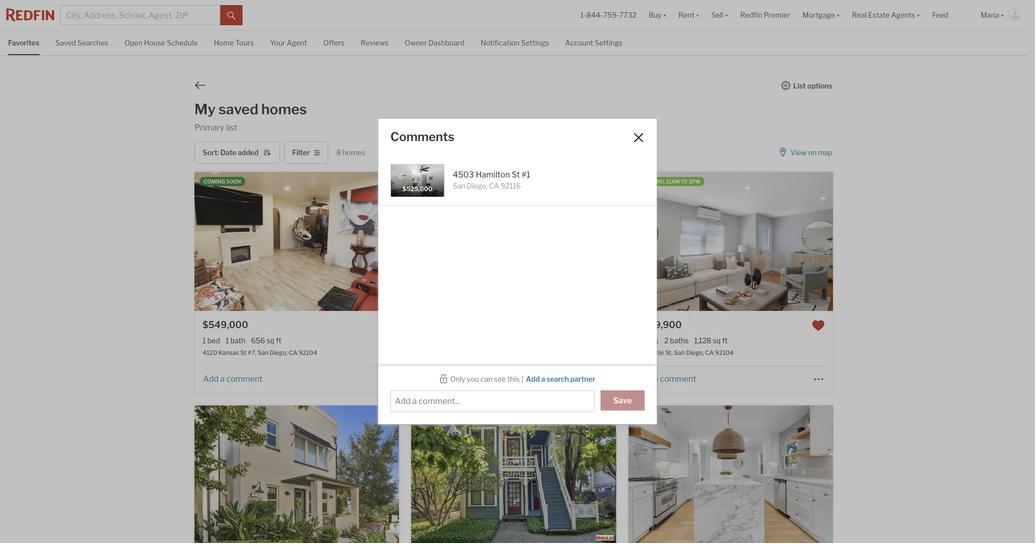 Task type: vqa. For each thing, say whether or not it's contained in the screenshot.
James
no



Task type: describe. For each thing, give the bounding box(es) containing it.
1 photo of 4120 kansas st #7, san diego, ca 92104 image from the left
[[0, 172, 195, 312]]

options
[[808, 81, 833, 90]]

2 photo of 1 alzada st, rancho mission viejo, ca 92694 image from the left
[[195, 406, 399, 544]]

4503 hamilton st #1 san diego, ca 92116
[[453, 170, 530, 191]]

a left only
[[437, 375, 442, 384]]

4503
[[453, 170, 474, 180]]

owner dashboard link
[[405, 31, 465, 54]]

homes inside the my saved homes primary list
[[261, 101, 307, 118]]

3 add a comment button from the left
[[636, 375, 697, 384]]

list
[[226, 123, 237, 133]]

diego, for hamilton
[[467, 182, 488, 191]]

3 photo of 2414 g st, sacramento, ca 95816 image from the left
[[616, 406, 821, 544]]

new
[[421, 413, 433, 419]]

settings for notification settings
[[521, 38, 549, 47]]

baths
[[670, 337, 689, 346]]

notification settings
[[481, 38, 549, 47]]

open house schedule
[[125, 38, 198, 47]]

3 photo of 1 alzada st, rancho mission viejo, ca 92694 image from the left
[[399, 406, 604, 544]]

a down the nile
[[654, 375, 659, 384]]

favorite button checkbox
[[812, 320, 825, 333]]

owner dashboard
[[405, 38, 465, 47]]

1 for 1 bath
[[226, 337, 229, 346]]

ft for $899,900
[[722, 337, 728, 346]]

reviews link
[[361, 31, 389, 54]]

comments
[[391, 130, 454, 145]]

#1
[[522, 170, 530, 180]]

feed button
[[926, 0, 975, 30]]

bath
[[230, 337, 246, 346]]

saved
[[55, 38, 76, 47]]

2 photo of 2414 g st, sacramento, ca 95816 image from the left
[[411, 406, 616, 544]]

thu,
[[653, 179, 665, 185]]

2 add a comment from the left
[[420, 375, 479, 384]]

add a search partner button
[[526, 375, 596, 385]]

search
[[547, 375, 569, 384]]

only
[[450, 376, 465, 384]]

8
[[336, 148, 341, 157]]

account settings link
[[565, 31, 623, 54]]

comments dialog
[[378, 119, 657, 425]]

7732
[[619, 11, 637, 19]]

2 horizontal spatial diego,
[[686, 350, 704, 357]]

2 add a comment button from the left
[[420, 375, 480, 384]]

2pm
[[689, 179, 700, 185]]

filter
[[292, 149, 310, 157]]

1 photo of 3611 princess ln, dallas, tx 75229 image from the left
[[424, 406, 629, 544]]

see
[[494, 376, 506, 384]]

account settings
[[565, 38, 623, 47]]

|
[[522, 376, 524, 384]]

san for hamilton
[[453, 182, 465, 191]]

list options button
[[781, 81, 833, 90]]

bed
[[207, 337, 220, 346]]

my
[[195, 101, 216, 118]]

favorites link
[[8, 31, 39, 54]]

partner
[[570, 375, 595, 384]]

City, Address, School, Agent, ZIP search field
[[60, 5, 220, 25]]

can
[[481, 376, 493, 384]]

open
[[637, 179, 652, 185]]

st,
[[666, 350, 673, 357]]

soon
[[226, 179, 241, 185]]

2 baths
[[664, 337, 689, 346]]

home tours link
[[214, 31, 254, 54]]

reviews
[[361, 38, 389, 47]]

view
[[791, 149, 807, 157]]

ca for #7,
[[289, 350, 297, 357]]

favorite button image
[[378, 320, 391, 333]]

searches
[[77, 38, 108, 47]]

$899,900
[[636, 320, 682, 331]]

offers
[[323, 38, 345, 47]]

redfin premier
[[741, 11, 791, 19]]

premier
[[764, 11, 791, 19]]

comments element
[[391, 130, 620, 145]]

hamilton
[[476, 170, 510, 180]]

new 10 hrs ago
[[421, 413, 464, 419]]

on
[[808, 149, 817, 157]]

kansas
[[219, 350, 239, 357]]

view on map button
[[778, 142, 833, 164]]

comment for 3rd add a comment button from the right
[[226, 375, 263, 384]]

you
[[467, 376, 479, 384]]

redfin
[[741, 11, 762, 19]]

10
[[434, 413, 440, 419]]

feed
[[932, 11, 949, 19]]

3 add a comment from the left
[[637, 375, 696, 384]]

house
[[144, 38, 165, 47]]

2
[[664, 337, 669, 346]]

add left only
[[420, 375, 436, 384]]

1 bed
[[203, 337, 220, 346]]

1 photo of 3523 nile st, san diego, ca 92104 image from the left
[[424, 172, 629, 312]]

notification settings link
[[481, 31, 549, 54]]

3 photo of 3611 princess ln, dallas, tx 75229 image from the left
[[833, 406, 1035, 544]]

saved searches link
[[55, 31, 108, 54]]

only you can see this | add a search partner
[[450, 375, 595, 384]]

1-844-759-7732 link
[[581, 11, 637, 19]]

1 photo of 1 alzada st, rancho mission viejo, ca 92694 image from the left
[[0, 406, 195, 544]]

3523
[[636, 350, 652, 357]]

settings for account settings
[[595, 38, 623, 47]]

your agent link
[[270, 31, 307, 54]]

favorite button checkbox
[[378, 320, 391, 333]]

open house schedule link
[[125, 31, 198, 54]]

nile
[[653, 350, 664, 357]]

1 92104 from the left
[[299, 350, 317, 357]]

a down the kansas
[[220, 375, 225, 384]]

add down 3523
[[637, 375, 652, 384]]

sort : date added
[[203, 149, 259, 157]]

sq for $549,000
[[267, 337, 275, 346]]

1-
[[581, 11, 587, 19]]



Task type: locate. For each thing, give the bounding box(es) containing it.
3 photo of 4120 kansas st #7, san diego, ca 92104 image from the left
[[399, 172, 604, 312]]

1 ft from the left
[[276, 337, 281, 346]]

open
[[125, 38, 143, 47]]

0 vertical spatial homes
[[261, 101, 307, 118]]

2 92104 from the left
[[715, 350, 734, 357]]

4120
[[203, 350, 217, 357]]

san down 4503 at the left top
[[453, 182, 465, 191]]

sort
[[203, 149, 217, 157]]

beds
[[643, 337, 659, 346]]

ago
[[453, 413, 464, 419]]

add a comment button down the kansas
[[203, 375, 263, 384]]

1 horizontal spatial 1
[[226, 337, 229, 346]]

to
[[681, 179, 688, 185]]

3 comment from the left
[[660, 375, 696, 384]]

1 horizontal spatial 92104
[[715, 350, 734, 357]]

0 horizontal spatial add a comment button
[[203, 375, 263, 384]]

san right the #7,
[[258, 350, 268, 357]]

comment
[[226, 375, 263, 384], [443, 375, 479, 384], [660, 375, 696, 384]]

0 vertical spatial st
[[512, 170, 520, 180]]

1 horizontal spatial homes
[[343, 148, 365, 157]]

photo of 2414 g st, sacramento, ca 95816 image
[[207, 406, 412, 544], [411, 406, 616, 544], [616, 406, 821, 544]]

2 sq from the left
[[713, 337, 721, 346]]

a inside only you can see this | add a search partner
[[541, 375, 545, 384]]

1 photo of 2414 g st, sacramento, ca 95816 image from the left
[[207, 406, 412, 544]]

open thu, 11am to 2pm
[[637, 179, 700, 185]]

diego, down 4503 at the left top
[[467, 182, 488, 191]]

2 ft from the left
[[722, 337, 728, 346]]

1 comment from the left
[[226, 375, 263, 384]]

list
[[793, 81, 806, 90]]

home tours
[[214, 38, 254, 47]]

diego,
[[467, 182, 488, 191], [270, 350, 287, 357], [686, 350, 704, 357]]

owner
[[405, 38, 427, 47]]

primary
[[195, 123, 224, 133]]

656
[[251, 337, 265, 346]]

0 horizontal spatial comment
[[226, 375, 263, 384]]

homes right 8
[[343, 148, 365, 157]]

2 settings from the left
[[595, 38, 623, 47]]

0 horizontal spatial diego,
[[270, 350, 287, 357]]

1 horizontal spatial diego,
[[467, 182, 488, 191]]

1 horizontal spatial add a comment button
[[420, 375, 480, 384]]

1 horizontal spatial st
[[512, 170, 520, 180]]

photo of 3523 nile st, san diego, ca 92104 image
[[424, 172, 629, 312], [628, 172, 833, 312], [833, 172, 1035, 312]]

92104
[[299, 350, 317, 357], [715, 350, 734, 357]]

comment down 3523 nile st, san diego, ca 92104
[[660, 375, 696, 384]]

a left search
[[541, 375, 545, 384]]

add a comment down st,
[[637, 375, 696, 384]]

saved searches
[[55, 38, 108, 47]]

photo of 4120 kansas st #7, san diego, ca 92104 image
[[0, 172, 195, 312], [195, 172, 399, 312], [399, 172, 604, 312]]

0 horizontal spatial settings
[[521, 38, 549, 47]]

1 add a comment from the left
[[203, 375, 263, 384]]

view on map
[[791, 149, 833, 157]]

homes right saved
[[261, 101, 307, 118]]

3 beds
[[636, 337, 659, 346]]

diego, down 656 sq ft
[[270, 350, 287, 357]]

comment left "can"
[[443, 375, 479, 384]]

92116
[[501, 182, 521, 191]]

add a comment button up hrs
[[420, 375, 480, 384]]

1 horizontal spatial ft
[[722, 337, 728, 346]]

2 comment from the left
[[443, 375, 479, 384]]

agent
[[287, 38, 307, 47]]

offers link
[[323, 31, 345, 54]]

metrolist services, inc (sacramento) image
[[596, 536, 614, 542]]

$549,000
[[203, 320, 248, 331]]

favorites
[[8, 38, 39, 47]]

2 photo of 4120 kansas st #7, san diego, ca 92104 image from the left
[[195, 172, 399, 312]]

ca right the #7,
[[289, 350, 297, 357]]

2 horizontal spatial comment
[[660, 375, 696, 384]]

sq right 1,128
[[713, 337, 721, 346]]

comment down the #7,
[[226, 375, 263, 384]]

san inside '4503 hamilton st #1 san diego, ca 92116'
[[453, 182, 465, 191]]

filter button
[[284, 142, 328, 164]]

1 horizontal spatial ca
[[489, 182, 499, 191]]

1 1 from the left
[[203, 337, 206, 346]]

hrs
[[441, 413, 452, 419]]

2 horizontal spatial san
[[674, 350, 685, 357]]

sq
[[267, 337, 275, 346], [713, 337, 721, 346]]

0 horizontal spatial 92104
[[299, 350, 317, 357]]

comment for 2nd add a comment button from the left
[[443, 375, 479, 384]]

0 horizontal spatial homes
[[261, 101, 307, 118]]

1 horizontal spatial comment
[[443, 375, 479, 384]]

san for kansas
[[258, 350, 268, 357]]

ca down 1,128 sq ft
[[705, 350, 714, 357]]

home
[[214, 38, 234, 47]]

add down 4120
[[203, 375, 219, 384]]

this
[[507, 376, 520, 384]]

ca for #1
[[489, 182, 499, 191]]

1
[[203, 337, 206, 346], [226, 337, 229, 346]]

submit search image
[[227, 12, 236, 20]]

settings down 1-844-759-7732
[[595, 38, 623, 47]]

2 photo of 3523 nile st, san diego, ca 92104 image from the left
[[628, 172, 833, 312]]

redfin premier button
[[734, 0, 797, 30]]

ft for $549,000
[[276, 337, 281, 346]]

0 horizontal spatial ft
[[276, 337, 281, 346]]

1 horizontal spatial settings
[[595, 38, 623, 47]]

san right st,
[[674, 350, 685, 357]]

0 horizontal spatial st
[[240, 350, 246, 357]]

ft
[[276, 337, 281, 346], [722, 337, 728, 346]]

11am
[[666, 179, 680, 185]]

tours
[[235, 38, 254, 47]]

comment for third add a comment button from left
[[660, 375, 696, 384]]

0 horizontal spatial ca
[[289, 350, 297, 357]]

1 horizontal spatial add a comment
[[420, 375, 479, 384]]

sq right 656
[[267, 337, 275, 346]]

3 photo of 3523 nile st, san diego, ca 92104 image from the left
[[833, 172, 1035, 312]]

st left the #7,
[[240, 350, 246, 357]]

settings right notification
[[521, 38, 549, 47]]

1 horizontal spatial sq
[[713, 337, 721, 346]]

a
[[220, 375, 225, 384], [437, 375, 442, 384], [654, 375, 659, 384], [541, 375, 545, 384]]

2 1 from the left
[[226, 337, 229, 346]]

diego, inside '4503 hamilton st #1 san diego, ca 92116'
[[467, 182, 488, 191]]

dashboard
[[429, 38, 465, 47]]

diego, for kansas
[[270, 350, 287, 357]]

2 horizontal spatial add a comment
[[637, 375, 696, 384]]

add a comment up hrs
[[420, 375, 479, 384]]

1,128 sq ft
[[694, 337, 728, 346]]

favorite button image
[[812, 320, 825, 333]]

map
[[818, 149, 833, 157]]

3523 nile st, san diego, ca 92104
[[636, 350, 734, 357]]

1 left the bath
[[226, 337, 229, 346]]

844-
[[587, 11, 603, 19]]

list options
[[793, 81, 833, 90]]

st inside '4503 hamilton st #1 san diego, ca 92116'
[[512, 170, 520, 180]]

1 vertical spatial homes
[[343, 148, 365, 157]]

2 photo of 3611 princess ln, dallas, tx 75229 image from the left
[[628, 406, 833, 544]]

0 horizontal spatial sq
[[267, 337, 275, 346]]

photo of 4503 hamilton st #1, san diego, ca 92116 image
[[391, 165, 444, 197], [207, 172, 412, 312], [411, 172, 616, 312], [616, 172, 821, 312]]

1 for 1 bed
[[203, 337, 206, 346]]

Add a comment... text field
[[395, 396, 590, 408]]

add a comment button down st,
[[636, 375, 697, 384]]

add right |
[[526, 375, 540, 384]]

ca inside '4503 hamilton st #1 san diego, ca 92116'
[[489, 182, 499, 191]]

coming soon
[[204, 179, 241, 185]]

photo of 3611 princess ln, dallas, tx 75229 image
[[424, 406, 629, 544], [628, 406, 833, 544], [833, 406, 1035, 544]]

add
[[203, 375, 219, 384], [420, 375, 436, 384], [637, 375, 652, 384], [526, 375, 540, 384]]

st for hamilton
[[512, 170, 520, 180]]

photo of 4503 hamilton st #1, san diego, ca 92116 image inside comments dialog
[[391, 165, 444, 197]]

1 settings from the left
[[521, 38, 549, 47]]

add a comment down the kansas
[[203, 375, 263, 384]]

my saved homes primary list
[[195, 101, 307, 133]]

ft right 656
[[276, 337, 281, 346]]

1 add a comment button from the left
[[203, 375, 263, 384]]

sq for $899,900
[[713, 337, 721, 346]]

diego, down 1,128
[[686, 350, 704, 357]]

notification
[[481, 38, 520, 47]]

0 horizontal spatial 1
[[203, 337, 206, 346]]

your
[[270, 38, 285, 47]]

656 sq ft
[[251, 337, 281, 346]]

ft right 1,128
[[722, 337, 728, 346]]

schedule
[[167, 38, 198, 47]]

add inside only you can see this | add a search partner
[[526, 375, 540, 384]]

2 horizontal spatial ca
[[705, 350, 714, 357]]

1 left the bed
[[203, 337, 206, 346]]

account
[[565, 38, 593, 47]]

ca down hamilton
[[489, 182, 499, 191]]

1-844-759-7732
[[581, 11, 637, 19]]

settings
[[521, 38, 549, 47], [595, 38, 623, 47]]

2 horizontal spatial add a comment button
[[636, 375, 697, 384]]

1 horizontal spatial san
[[453, 182, 465, 191]]

add a comment
[[203, 375, 263, 384], [420, 375, 479, 384], [637, 375, 696, 384]]

0 horizontal spatial add a comment
[[203, 375, 263, 384]]

:
[[217, 149, 219, 157]]

1 bath
[[226, 337, 246, 346]]

1 vertical spatial st
[[240, 350, 246, 357]]

1,128
[[694, 337, 711, 346]]

st left #1
[[512, 170, 520, 180]]

ca
[[489, 182, 499, 191], [289, 350, 297, 357], [705, 350, 714, 357]]

1 sq from the left
[[267, 337, 275, 346]]

photo of 1 alzada st, rancho mission viejo, ca 92694 image
[[0, 406, 195, 544], [195, 406, 399, 544], [399, 406, 604, 544]]

4120 kansas st #7, san diego, ca 92104
[[203, 350, 317, 357]]

san
[[453, 182, 465, 191], [258, 350, 268, 357], [674, 350, 685, 357]]

0 horizontal spatial san
[[258, 350, 268, 357]]

st for kansas
[[240, 350, 246, 357]]

#7,
[[248, 350, 256, 357]]



